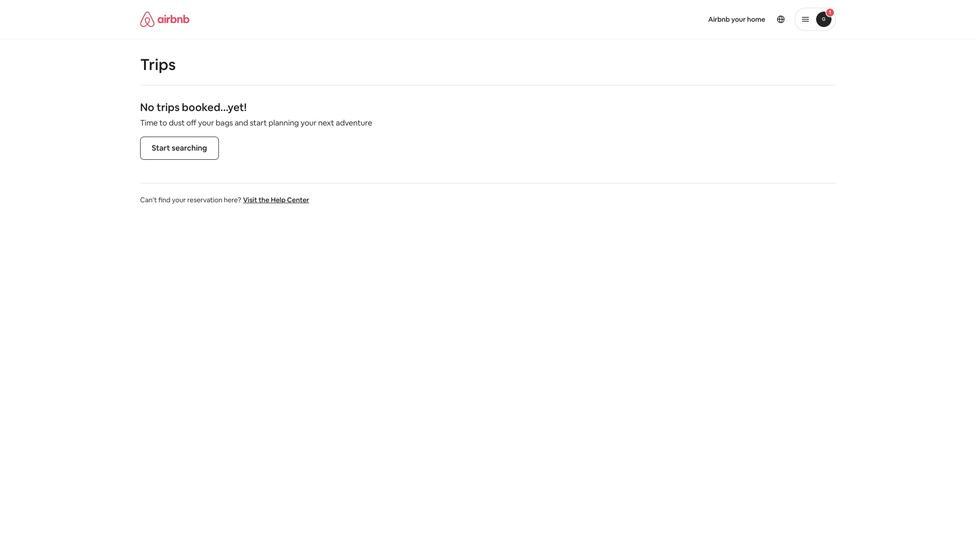 Task type: locate. For each thing, give the bounding box(es) containing it.
trips
[[140, 55, 176, 74]]

and
[[235, 118, 248, 128]]

searching
[[172, 143, 207, 153]]

visit the help center link
[[243, 196, 309, 204]]

your left home
[[732, 15, 746, 24]]

bags
[[216, 118, 233, 128]]

start searching
[[152, 143, 207, 153]]

off
[[186, 118, 197, 128]]

next adventure
[[318, 118, 372, 128]]

airbnb your home link
[[703, 9, 771, 29]]

visit
[[243, 196, 257, 204]]

your inside airbnb your home link
[[732, 15, 746, 24]]

no trips booked...yet! time to dust off your bags and start planning your next adventure
[[140, 101, 372, 128]]

can't find your reservation here? visit the help center
[[140, 196, 309, 204]]

your right find
[[172, 196, 186, 204]]

your
[[732, 15, 746, 24], [198, 118, 214, 128], [301, 118, 317, 128], [172, 196, 186, 204]]

your right off
[[198, 118, 214, 128]]



Task type: vqa. For each thing, say whether or not it's contained in the screenshot.
1
yes



Task type: describe. For each thing, give the bounding box(es) containing it.
no
[[140, 101, 154, 114]]

dust
[[169, 118, 185, 128]]

reservation here?
[[187, 196, 241, 204]]

can't
[[140, 196, 157, 204]]

booked...yet!
[[182, 101, 247, 114]]

airbnb
[[708, 15, 730, 24]]

start
[[250, 118, 267, 128]]

start
[[152, 143, 170, 153]]

airbnb your home
[[708, 15, 766, 24]]

1
[[829, 9, 832, 15]]

start searching link
[[140, 137, 219, 160]]

your right planning
[[301, 118, 317, 128]]

home
[[747, 15, 766, 24]]

1 button
[[795, 8, 836, 31]]

planning
[[269, 118, 299, 128]]

time
[[140, 118, 158, 128]]

to
[[159, 118, 167, 128]]

the
[[259, 196, 269, 204]]

find
[[158, 196, 171, 204]]

trips
[[157, 101, 180, 114]]

profile element
[[500, 0, 836, 39]]

help center
[[271, 196, 309, 204]]



